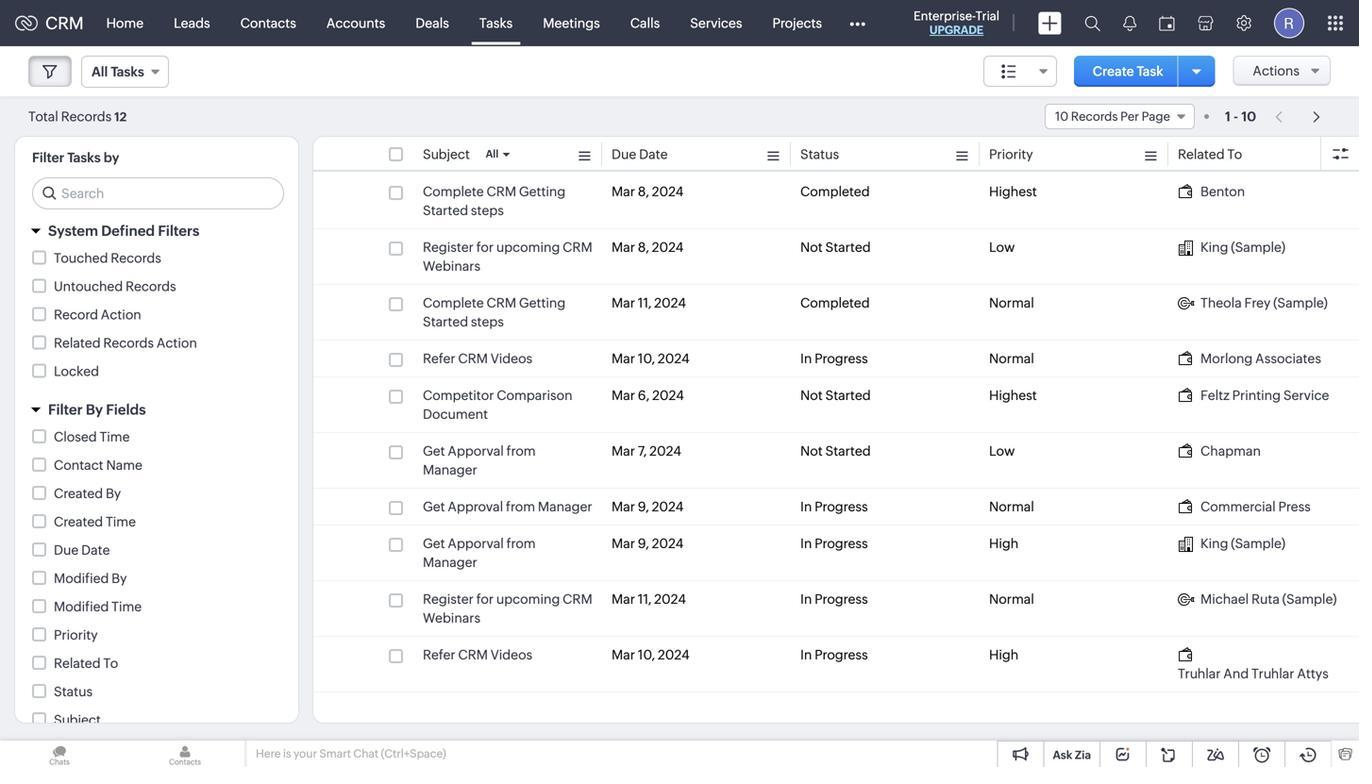 Task type: vqa. For each thing, say whether or not it's contained in the screenshot.
the Related
yes



Task type: locate. For each thing, give the bounding box(es) containing it.
3 mar from the top
[[612, 295, 635, 311]]

0 vertical spatial complete crm getting started steps link
[[423, 182, 593, 220]]

not started for mar 6, 2024
[[801, 388, 871, 403]]

signals image
[[1123, 15, 1137, 31]]

get apporval from manager down approval
[[423, 536, 536, 570]]

0 vertical spatial get apporval from manager
[[423, 444, 536, 478]]

2 vertical spatial manager
[[423, 555, 477, 570]]

filter by fields button
[[15, 393, 298, 427]]

time down fields
[[100, 430, 130, 445]]

1 mar 11, 2024 from the top
[[612, 295, 686, 311]]

0 vertical spatial all
[[92, 64, 108, 79]]

refer for normal
[[423, 351, 456, 366]]

0 vertical spatial apporval
[[448, 444, 504, 459]]

started for comparison
[[826, 388, 871, 403]]

2024 for get apporval from manager link associated with mar 9, 2024
[[652, 536, 684, 551]]

to down modified time
[[103, 656, 118, 671]]

0 vertical spatial created
[[54, 486, 103, 501]]

1 horizontal spatial truhlar
[[1252, 667, 1295, 682]]

not started
[[801, 240, 871, 255], [801, 388, 871, 403], [801, 444, 871, 459]]

filter down total at left
[[32, 150, 64, 165]]

manager right approval
[[538, 499, 593, 515]]

3 not started from the top
[[801, 444, 871, 459]]

11, for complete crm getting started steps
[[638, 295, 652, 311]]

11, for register for upcoming crm webinars
[[638, 592, 652, 607]]

filter for filter tasks by
[[32, 150, 64, 165]]

normal for michael ruta (sample)
[[989, 592, 1035, 607]]

2 not from the top
[[801, 388, 823, 403]]

1 vertical spatial register
[[423, 592, 474, 607]]

manager for low
[[423, 463, 477, 478]]

from down competitor comparison document link
[[507, 444, 536, 459]]

mar for competitor comparison document link
[[612, 388, 635, 403]]

records down touched records
[[126, 279, 176, 294]]

1 not started from the top
[[801, 240, 871, 255]]

1 getting from the top
[[519, 184, 566, 199]]

action up filter by fields dropdown button
[[157, 336, 197, 351]]

2 upcoming from the top
[[496, 592, 560, 607]]

1 truhlar from the left
[[1178, 667, 1221, 682]]

filter up closed
[[48, 402, 83, 418]]

0 vertical spatial high
[[989, 536, 1019, 551]]

by down name
[[106, 486, 121, 501]]

3 normal from the top
[[989, 499, 1035, 515]]

1 vertical spatial not started
[[801, 388, 871, 403]]

0 vertical spatial for
[[476, 240, 494, 255]]

0 vertical spatial 8,
[[638, 184, 649, 199]]

4 mar from the top
[[612, 351, 635, 366]]

2 king from the top
[[1201, 536, 1229, 551]]

time for modified time
[[112, 599, 142, 615]]

1 horizontal spatial all
[[486, 148, 499, 160]]

1 vertical spatial modified
[[54, 599, 109, 615]]

1 vertical spatial 9,
[[638, 536, 649, 551]]

truhlar right and
[[1252, 667, 1295, 682]]

1 vertical spatial webinars
[[423, 611, 481, 626]]

(sample)
[[1231, 240, 1286, 255], [1274, 295, 1328, 311], [1231, 536, 1286, 551], [1283, 592, 1337, 607]]

1 vertical spatial high
[[989, 648, 1019, 663]]

1 vertical spatial priority
[[54, 628, 98, 643]]

related
[[1178, 147, 1225, 162], [54, 336, 101, 351], [54, 656, 101, 671]]

records left 12
[[61, 109, 112, 124]]

complete crm getting started steps
[[423, 184, 566, 218], [423, 295, 566, 329]]

related down modified time
[[54, 656, 101, 671]]

0 horizontal spatial all
[[92, 64, 108, 79]]

1 created from the top
[[54, 486, 103, 501]]

2 vertical spatial not
[[801, 444, 823, 459]]

from
[[507, 444, 536, 459], [506, 499, 535, 515], [507, 536, 536, 551]]

2 vertical spatial tasks
[[67, 150, 101, 165]]

1 upcoming from the top
[[496, 240, 560, 255]]

1 vertical spatial subject
[[54, 713, 101, 728]]

2 8, from the top
[[638, 240, 649, 255]]

1 webinars from the top
[[423, 259, 481, 274]]

2 normal from the top
[[989, 351, 1035, 366]]

register for upcoming crm webinars link
[[423, 238, 593, 276], [423, 590, 593, 628]]

benton link
[[1178, 182, 1245, 201]]

search image
[[1085, 15, 1101, 31]]

2 register for upcoming crm webinars link from the top
[[423, 590, 593, 628]]

1 vertical spatial due
[[54, 543, 79, 558]]

projects
[[773, 16, 822, 31]]

2 mar 9, 2024 from the top
[[612, 536, 684, 551]]

in progress for king
[[801, 536, 868, 551]]

0 vertical spatial refer
[[423, 351, 456, 366]]

upcoming for mar 11, 2024
[[496, 592, 560, 607]]

1 refer crm videos link from the top
[[423, 349, 533, 368]]

1 vertical spatial 11,
[[638, 592, 652, 607]]

2 modified from the top
[[54, 599, 109, 615]]

mar 11, 2024 for register for upcoming crm webinars
[[612, 592, 686, 607]]

progress
[[815, 351, 868, 366], [815, 499, 868, 515], [815, 536, 868, 551], [815, 592, 868, 607], [815, 648, 868, 663]]

2 10, from the top
[[638, 648, 655, 663]]

register
[[423, 240, 474, 255], [423, 592, 474, 607]]

0 vertical spatial mar 10, 2024
[[612, 351, 690, 366]]

10 left per
[[1055, 110, 1069, 124]]

complete crm getting started steps link
[[423, 182, 593, 220], [423, 294, 593, 331]]

filter inside dropdown button
[[48, 402, 83, 418]]

approval
[[448, 499, 503, 515]]

by for created
[[106, 486, 121, 501]]

complete
[[423, 184, 484, 199], [423, 295, 484, 311]]

refer crm videos link for normal
[[423, 349, 533, 368]]

1 king from the top
[[1201, 240, 1229, 255]]

status
[[801, 147, 839, 162], [54, 684, 93, 700]]

3 in from the top
[[801, 536, 812, 551]]

king down benton link
[[1201, 240, 1229, 255]]

get for high
[[423, 536, 445, 551]]

not
[[801, 240, 823, 255], [801, 388, 823, 403], [801, 444, 823, 459]]

mar for mar 8, 2024 complete crm getting started steps link
[[612, 184, 635, 199]]

0 vertical spatial refer crm videos
[[423, 351, 533, 366]]

filter for filter by fields
[[48, 402, 83, 418]]

4 progress from the top
[[815, 592, 868, 607]]

webinars
[[423, 259, 481, 274], [423, 611, 481, 626]]

1 vertical spatial status
[[54, 684, 93, 700]]

1 modified from the top
[[54, 571, 109, 586]]

2 king (sample) from the top
[[1201, 536, 1286, 551]]

tasks left by
[[67, 150, 101, 165]]

1 vertical spatial for
[[476, 592, 494, 607]]

get apporval from manager
[[423, 444, 536, 478], [423, 536, 536, 570]]

mar 9, 2024 for get apporval from manager
[[612, 536, 684, 551]]

king (sample) up theola frey (sample) link in the top of the page
[[1201, 240, 1286, 255]]

10,
[[638, 351, 655, 366], [638, 648, 655, 663]]

2 refer crm videos from the top
[[423, 648, 533, 663]]

2 register for upcoming crm webinars from the top
[[423, 592, 593, 626]]

3 get from the top
[[423, 536, 445, 551]]

get apporval from manager link down get approval from manager link
[[423, 534, 593, 572]]

4 in from the top
[[801, 592, 812, 607]]

1 vertical spatial refer crm videos link
[[423, 646, 533, 665]]

1 get apporval from manager from the top
[[423, 444, 536, 478]]

1 get from the top
[[423, 444, 445, 459]]

low
[[989, 240, 1015, 255], [989, 444, 1015, 459]]

steps for mar 8, 2024
[[471, 203, 504, 218]]

untouched
[[54, 279, 123, 294]]

2 get apporval from manager link from the top
[[423, 534, 593, 572]]

apporval for mar 9, 2024
[[448, 536, 504, 551]]

get apporval from manager up approval
[[423, 444, 536, 478]]

1 9, from the top
[[638, 499, 649, 515]]

8, for register for upcoming crm webinars
[[638, 240, 649, 255]]

2 complete crm getting started steps from the top
[[423, 295, 566, 329]]

register for mar 11, 2024
[[423, 592, 474, 607]]

1 horizontal spatial date
[[639, 147, 668, 162]]

9 mar from the top
[[612, 592, 635, 607]]

2 from from the top
[[506, 499, 535, 515]]

mar 11, 2024 for complete crm getting started steps
[[612, 295, 686, 311]]

normal for morlong associates
[[989, 351, 1035, 366]]

related up benton link
[[1178, 147, 1225, 162]]

2024
[[652, 184, 684, 199], [652, 240, 684, 255], [654, 295, 686, 311], [658, 351, 690, 366], [652, 388, 684, 403], [650, 444, 682, 459], [652, 499, 684, 515], [652, 536, 684, 551], [654, 592, 686, 607], [658, 648, 690, 663]]

2 mar 10, 2024 from the top
[[612, 648, 690, 663]]

crm link
[[15, 13, 84, 33]]

deals link
[[401, 0, 464, 46]]

1 vertical spatial get
[[423, 499, 445, 515]]

by up modified time
[[112, 571, 127, 586]]

calendar image
[[1159, 16, 1175, 31]]

8,
[[638, 184, 649, 199], [638, 240, 649, 255]]

created down 'created by'
[[54, 515, 103, 530]]

2 for from the top
[[476, 592, 494, 607]]

1 vertical spatial complete
[[423, 295, 484, 311]]

1 vertical spatial king
[[1201, 536, 1229, 551]]

2 getting from the top
[[519, 295, 566, 311]]

1 vertical spatial refer
[[423, 648, 456, 663]]

1 vertical spatial videos
[[491, 648, 533, 663]]

refer crm videos link for high
[[423, 646, 533, 665]]

get down document
[[423, 444, 445, 459]]

priority down size icon
[[989, 147, 1033, 162]]

tasks right 'deals'
[[479, 16, 513, 31]]

tasks for all tasks
[[111, 64, 144, 79]]

4 normal from the top
[[989, 592, 1035, 607]]

1 refer from the top
[[423, 351, 456, 366]]

9,
[[638, 499, 649, 515], [638, 536, 649, 551]]

7 mar from the top
[[612, 499, 635, 515]]

manager
[[423, 463, 477, 478], [538, 499, 593, 515], [423, 555, 477, 570]]

1 vertical spatial related to
[[54, 656, 118, 671]]

highest
[[989, 184, 1037, 199], [989, 388, 1037, 403]]

apporval
[[448, 444, 504, 459], [448, 536, 504, 551]]

2 steps from the top
[[471, 314, 504, 329]]

records
[[61, 109, 112, 124], [1071, 110, 1118, 124], [111, 251, 161, 266], [126, 279, 176, 294], [103, 336, 154, 351]]

get apporval from manager link
[[423, 442, 593, 480], [423, 534, 593, 572]]

getting for mar 8, 2024
[[519, 184, 566, 199]]

8, for complete crm getting started steps
[[638, 184, 649, 199]]

0 vertical spatial king (sample)
[[1201, 240, 1286, 255]]

highest for not started
[[989, 388, 1037, 403]]

normal for theola frey (sample)
[[989, 295, 1035, 311]]

2 low from the top
[[989, 444, 1015, 459]]

modified down modified by
[[54, 599, 109, 615]]

(sample) right ruta
[[1283, 592, 1337, 607]]

0 horizontal spatial due date
[[54, 543, 110, 558]]

1 vertical spatial due date
[[54, 543, 110, 558]]

mar 10, 2024
[[612, 351, 690, 366], [612, 648, 690, 663]]

crm
[[45, 13, 84, 33], [487, 184, 516, 199], [563, 240, 593, 255], [487, 295, 516, 311], [458, 351, 488, 366], [563, 592, 593, 607], [458, 648, 488, 663]]

contacts link
[[225, 0, 311, 46]]

tasks up 12
[[111, 64, 144, 79]]

10 mar from the top
[[612, 648, 635, 663]]

1 normal from the top
[[989, 295, 1035, 311]]

0 horizontal spatial related to
[[54, 656, 118, 671]]

2 complete crm getting started steps link from the top
[[423, 294, 593, 331]]

high
[[989, 536, 1019, 551], [989, 648, 1019, 663]]

king (sample) link down benton
[[1178, 238, 1286, 257]]

1 in progress from the top
[[801, 351, 868, 366]]

king (sample) link for low
[[1178, 238, 1286, 257]]

1 vertical spatial date
[[81, 543, 110, 558]]

1 vertical spatial get apporval from manager
[[423, 536, 536, 570]]

3 progress from the top
[[815, 536, 868, 551]]

related to up benton link
[[1178, 147, 1243, 162]]

get apporval from manager link up 'get approval from manager'
[[423, 442, 593, 480]]

1 vertical spatial mar 8, 2024
[[612, 240, 684, 255]]

1 vertical spatial 10,
[[638, 648, 655, 663]]

mar for mar 7, 2024's get apporval from manager link
[[612, 444, 635, 459]]

1 vertical spatial from
[[506, 499, 535, 515]]

2 vertical spatial get
[[423, 536, 445, 551]]

1 vertical spatial created
[[54, 515, 103, 530]]

create menu image
[[1038, 12, 1062, 34]]

1 8, from the top
[[638, 184, 649, 199]]

and
[[1224, 667, 1249, 682]]

2 progress from the top
[[815, 499, 868, 515]]

0 vertical spatial 10,
[[638, 351, 655, 366]]

5 progress from the top
[[815, 648, 868, 663]]

records for touched
[[111, 251, 161, 266]]

0 vertical spatial by
[[86, 402, 103, 418]]

upgrade
[[930, 24, 984, 36]]

1 not from the top
[[801, 240, 823, 255]]

1 videos from the top
[[491, 351, 533, 366]]

0 vertical spatial 11,
[[638, 295, 652, 311]]

records down defined
[[111, 251, 161, 266]]

mar 9, 2024
[[612, 499, 684, 515], [612, 536, 684, 551]]

king (sample) for high
[[1201, 536, 1286, 551]]

row group
[[313, 174, 1359, 693]]

0 horizontal spatial to
[[103, 656, 118, 671]]

1 from from the top
[[507, 444, 536, 459]]

all inside field
[[92, 64, 108, 79]]

1 vertical spatial upcoming
[[496, 592, 560, 607]]

3 in progress from the top
[[801, 536, 868, 551]]

0 vertical spatial upcoming
[[496, 240, 560, 255]]

0 vertical spatial king
[[1201, 240, 1229, 255]]

1 king (sample) link from the top
[[1178, 238, 1286, 257]]

0 vertical spatial complete
[[423, 184, 484, 199]]

created by
[[54, 486, 121, 501]]

from for low
[[507, 444, 536, 459]]

from down get approval from manager link
[[507, 536, 536, 551]]

refer crm videos for normal
[[423, 351, 533, 366]]

records left per
[[1071, 110, 1118, 124]]

get
[[423, 444, 445, 459], [423, 499, 445, 515], [423, 536, 445, 551]]

2 mar 11, 2024 from the top
[[612, 592, 686, 607]]

10 Records Per Page field
[[1045, 104, 1195, 129]]

contact
[[54, 458, 103, 473]]

mar for get apporval from manager link associated with mar 9, 2024
[[612, 536, 635, 551]]

0 vertical spatial register
[[423, 240, 474, 255]]

morlong associates link
[[1178, 349, 1322, 368]]

mar 6, 2024
[[612, 388, 684, 403]]

from right approval
[[506, 499, 535, 515]]

steps
[[471, 203, 504, 218], [471, 314, 504, 329]]

manager down approval
[[423, 555, 477, 570]]

1 mar 10, 2024 from the top
[[612, 351, 690, 366]]

by inside dropdown button
[[86, 402, 103, 418]]

1 vertical spatial mar 10, 2024
[[612, 648, 690, 663]]

started for for
[[826, 240, 871, 255]]

0 vertical spatial get
[[423, 444, 445, 459]]

1 steps from the top
[[471, 203, 504, 218]]

priority down modified time
[[54, 628, 98, 643]]

2 king (sample) link from the top
[[1178, 534, 1286, 553]]

king for high
[[1201, 536, 1229, 551]]

2 highest from the top
[[989, 388, 1037, 403]]

10 inside field
[[1055, 110, 1069, 124]]

to down the - at the right top of page
[[1228, 147, 1243, 162]]

completed
[[801, 184, 870, 199], [801, 295, 870, 311]]

Search text field
[[33, 178, 283, 209]]

time down modified by
[[112, 599, 142, 615]]

profile element
[[1263, 0, 1316, 46]]

modified time
[[54, 599, 142, 615]]

5 mar from the top
[[612, 388, 635, 403]]

1 vertical spatial apporval
[[448, 536, 504, 551]]

0 vertical spatial complete crm getting started steps
[[423, 184, 566, 218]]

1 get apporval from manager link from the top
[[423, 442, 593, 480]]

from for normal
[[506, 499, 535, 515]]

all for all tasks
[[92, 64, 108, 79]]

(sample) down commercial press
[[1231, 536, 1286, 551]]

0 vertical spatial refer crm videos link
[[423, 349, 533, 368]]

records for total
[[61, 109, 112, 124]]

0 vertical spatial related to
[[1178, 147, 1243, 162]]

competitor comparison document
[[423, 388, 573, 422]]

profile image
[[1274, 8, 1305, 38]]

2 not started from the top
[[801, 388, 871, 403]]

2 complete from the top
[[423, 295, 484, 311]]

6,
[[638, 388, 650, 403]]

4 in progress from the top
[[801, 592, 868, 607]]

(sample) inside "link"
[[1283, 592, 1337, 607]]

related to
[[1178, 147, 1243, 162], [54, 656, 118, 671]]

manager up approval
[[423, 463, 477, 478]]

2 completed from the top
[[801, 295, 870, 311]]

1 vertical spatial get apporval from manager link
[[423, 534, 593, 572]]

meetings
[[543, 16, 600, 31]]

1 vertical spatial related
[[54, 336, 101, 351]]

complete crm getting started steps for mar 11, 2024
[[423, 295, 566, 329]]

1 vertical spatial complete crm getting started steps
[[423, 295, 566, 329]]

2 in progress from the top
[[801, 499, 868, 515]]

0 horizontal spatial tasks
[[67, 150, 101, 165]]

0 horizontal spatial status
[[54, 684, 93, 700]]

time for created time
[[106, 515, 136, 530]]

1 vertical spatial mar 9, 2024
[[612, 536, 684, 551]]

search element
[[1073, 0, 1112, 46]]

2 mar from the top
[[612, 240, 635, 255]]

from inside get approval from manager link
[[506, 499, 535, 515]]

1 register for upcoming crm webinars from the top
[[423, 240, 593, 274]]

10
[[1242, 109, 1257, 124], [1055, 110, 1069, 124]]

zia
[[1075, 749, 1091, 762]]

progress for michael ruta (sample)
[[815, 592, 868, 607]]

due date
[[612, 147, 668, 162], [54, 543, 110, 558]]

0 horizontal spatial truhlar
[[1178, 667, 1221, 682]]

5 in progress from the top
[[801, 648, 868, 663]]

in for king (sample)
[[801, 536, 812, 551]]

time down 'created by'
[[106, 515, 136, 530]]

1 vertical spatial by
[[106, 486, 121, 501]]

None field
[[984, 56, 1057, 87]]

theola
[[1201, 295, 1242, 311]]

size image
[[1002, 63, 1017, 80]]

1 horizontal spatial due
[[612, 147, 637, 162]]

from for high
[[507, 536, 536, 551]]

king (sample)
[[1201, 240, 1286, 255], [1201, 536, 1286, 551]]

0 vertical spatial register for upcoming crm webinars
[[423, 240, 593, 274]]

mar 8, 2024
[[612, 184, 684, 199], [612, 240, 684, 255]]

in progress for michael
[[801, 592, 868, 607]]

1 vertical spatial steps
[[471, 314, 504, 329]]

related records action
[[54, 336, 197, 351]]

3 from from the top
[[507, 536, 536, 551]]

2 in from the top
[[801, 499, 812, 515]]

closed
[[54, 430, 97, 445]]

filter by fields
[[48, 402, 146, 418]]

10 right the - at the right top of page
[[1242, 109, 1257, 124]]

1 10, from the top
[[638, 351, 655, 366]]

king (sample) down commercial press link at the right of the page
[[1201, 536, 1286, 551]]

getting for mar 11, 2024
[[519, 295, 566, 311]]

0 vertical spatial 9,
[[638, 499, 649, 515]]

2 videos from the top
[[491, 648, 533, 663]]

truhlar left and
[[1178, 667, 1221, 682]]

1 complete crm getting started steps link from the top
[[423, 182, 593, 220]]

2 vertical spatial by
[[112, 571, 127, 586]]

by for filter
[[86, 402, 103, 418]]

mar
[[612, 184, 635, 199], [612, 240, 635, 255], [612, 295, 635, 311], [612, 351, 635, 366], [612, 388, 635, 403], [612, 444, 635, 459], [612, 499, 635, 515], [612, 536, 635, 551], [612, 592, 635, 607], [612, 648, 635, 663]]

chats image
[[0, 741, 119, 768]]

created down contact
[[54, 486, 103, 501]]

1 king (sample) from the top
[[1201, 240, 1286, 255]]

2 11, from the top
[[638, 592, 652, 607]]

actions
[[1253, 63, 1300, 78]]

1 low from the top
[[989, 240, 1015, 255]]

2 vertical spatial not started
[[801, 444, 871, 459]]

page
[[1142, 110, 1171, 124]]

0 horizontal spatial action
[[101, 307, 141, 322]]

1 mar from the top
[[612, 184, 635, 199]]

subject
[[423, 147, 470, 162], [54, 713, 101, 728]]

morlong associates
[[1201, 351, 1322, 366]]

2024 for competitor comparison document link
[[652, 388, 684, 403]]

0 vertical spatial get apporval from manager link
[[423, 442, 593, 480]]

1 mar 8, 2024 from the top
[[612, 184, 684, 199]]

1 register from the top
[[423, 240, 474, 255]]

apporval down approval
[[448, 536, 504, 551]]

2 get from the top
[[423, 499, 445, 515]]

2 refer from the top
[[423, 648, 456, 663]]

1 vertical spatial completed
[[801, 295, 870, 311]]

1 complete from the top
[[423, 184, 484, 199]]

records for untouched
[[126, 279, 176, 294]]

for for mar 11, 2024
[[476, 592, 494, 607]]

register for upcoming crm webinars for mar 8, 2024
[[423, 240, 593, 274]]

1 vertical spatial not
[[801, 388, 823, 403]]

1 vertical spatial king (sample) link
[[1178, 534, 1286, 553]]

in progress for truhlar
[[801, 648, 868, 663]]

mar for 'register for upcoming crm webinars' link corresponding to mar 11, 2024
[[612, 592, 635, 607]]

2024 for mar 8, 2024 complete crm getting started steps link
[[652, 184, 684, 199]]

1 vertical spatial complete crm getting started steps link
[[423, 294, 593, 331]]

1 horizontal spatial related to
[[1178, 147, 1243, 162]]

Other Modules field
[[837, 8, 878, 38]]

8 mar from the top
[[612, 536, 635, 551]]

king down commercial
[[1201, 536, 1229, 551]]

2024 for complete crm getting started steps link associated with mar 11, 2024
[[654, 295, 686, 311]]

in for michael ruta (sample)
[[801, 592, 812, 607]]

mar 11, 2024
[[612, 295, 686, 311], [612, 592, 686, 607]]

0 vertical spatial status
[[801, 147, 839, 162]]

0 vertical spatial mar 9, 2024
[[612, 499, 684, 515]]

steps for mar 11, 2024
[[471, 314, 504, 329]]

1 horizontal spatial due date
[[612, 147, 668, 162]]

0 vertical spatial webinars
[[423, 259, 481, 274]]

complete for mar 11, 2024
[[423, 295, 484, 311]]

by up 'closed time'
[[86, 402, 103, 418]]

1 completed from the top
[[801, 184, 870, 199]]

attys
[[1297, 667, 1329, 682]]

commercial press link
[[1178, 498, 1311, 516]]

complete crm getting started steps link for mar 11, 2024
[[423, 294, 593, 331]]

videos for high
[[491, 648, 533, 663]]

0 vertical spatial videos
[[491, 351, 533, 366]]

1 highest from the top
[[989, 184, 1037, 199]]

get left approval
[[423, 499, 445, 515]]

king (sample) link down commercial
[[1178, 534, 1286, 553]]

2 get apporval from manager from the top
[[423, 536, 536, 570]]

1 progress from the top
[[815, 351, 868, 366]]

highest for completed
[[989, 184, 1037, 199]]

high for king (sample)
[[989, 536, 1019, 551]]

upcoming for mar 8, 2024
[[496, 240, 560, 255]]

1 horizontal spatial priority
[[989, 147, 1033, 162]]

tasks inside field
[[111, 64, 144, 79]]

modified up modified time
[[54, 571, 109, 586]]

get down get approval from manager link
[[423, 536, 445, 551]]

records inside field
[[1071, 110, 1118, 124]]

0 vertical spatial completed
[[801, 184, 870, 199]]

action up related records action
[[101, 307, 141, 322]]

1 vertical spatial register for upcoming crm webinars
[[423, 592, 593, 626]]

2 high from the top
[[989, 648, 1019, 663]]

related to down modified time
[[54, 656, 118, 671]]

apporval down document
[[448, 444, 504, 459]]

related up 'locked'
[[54, 336, 101, 351]]

records down record action
[[103, 336, 154, 351]]

modified by
[[54, 571, 127, 586]]

2 9, from the top
[[638, 536, 649, 551]]

2 register from the top
[[423, 592, 474, 607]]

2 mar 8, 2024 from the top
[[612, 240, 684, 255]]

0 vertical spatial filter
[[32, 150, 64, 165]]

3 not from the top
[[801, 444, 823, 459]]

ruta
[[1252, 592, 1280, 607]]

2 apporval from the top
[[448, 536, 504, 551]]

by
[[86, 402, 103, 418], [106, 486, 121, 501], [112, 571, 127, 586]]

2 webinars from the top
[[423, 611, 481, 626]]



Task type: describe. For each thing, give the bounding box(es) containing it.
webinars for mar 8, 2024
[[423, 259, 481, 274]]

meetings link
[[528, 0, 615, 46]]

1
[[1225, 109, 1231, 124]]

competitor
[[423, 388, 494, 403]]

total records 12
[[28, 109, 127, 124]]

progress for truhlar and truhlar attys
[[815, 648, 868, 663]]

modified for modified by
[[54, 571, 109, 586]]

1 vertical spatial to
[[103, 656, 118, 671]]

record action
[[54, 307, 141, 322]]

9, for get approval from manager
[[638, 499, 649, 515]]

refer for high
[[423, 648, 456, 663]]

chapman link
[[1178, 442, 1261, 461]]

smart
[[319, 748, 351, 760]]

total
[[28, 109, 58, 124]]

benton
[[1201, 184, 1245, 199]]

in for truhlar and truhlar attys
[[801, 648, 812, 663]]

0 horizontal spatial date
[[81, 543, 110, 558]]

services
[[690, 16, 742, 31]]

completed for mar 11, 2024
[[801, 295, 870, 311]]

10, for normal
[[638, 351, 655, 366]]

2024 for "refer crm videos" link related to normal
[[658, 351, 690, 366]]

comparison
[[497, 388, 573, 403]]

row group containing complete crm getting started steps
[[313, 174, 1359, 693]]

2 horizontal spatial tasks
[[479, 16, 513, 31]]

for for mar 8, 2024
[[476, 240, 494, 255]]

0 vertical spatial to
[[1228, 147, 1243, 162]]

register for upcoming crm webinars for mar 11, 2024
[[423, 592, 593, 626]]

trial
[[976, 9, 1000, 23]]

defined
[[101, 223, 155, 239]]

(sample) right frey
[[1274, 295, 1328, 311]]

All Tasks field
[[81, 56, 169, 88]]

get apporval from manager for mar 9, 2024
[[423, 536, 536, 570]]

modified for modified time
[[54, 599, 109, 615]]

contact name
[[54, 458, 142, 473]]

commercial
[[1201, 499, 1276, 515]]

mar for get approval from manager link
[[612, 499, 635, 515]]

1 vertical spatial action
[[157, 336, 197, 351]]

enterprise-
[[914, 9, 976, 23]]

get approval from manager link
[[423, 498, 593, 516]]

touched
[[54, 251, 108, 266]]

progress for commercial press
[[815, 499, 868, 515]]

home link
[[91, 0, 159, 46]]

logo image
[[15, 16, 38, 31]]

mar 10, 2024 for normal
[[612, 351, 690, 366]]

high for truhlar and truhlar attys
[[989, 648, 1019, 663]]

mar for "refer crm videos" link for high
[[612, 648, 635, 663]]

record
[[54, 307, 98, 322]]

2024 for 'register for upcoming crm webinars' link corresponding to mar 11, 2024
[[654, 592, 686, 607]]

home
[[106, 16, 144, 31]]

1 - 10
[[1225, 109, 1257, 124]]

get apporval from manager link for mar 7, 2024
[[423, 442, 593, 480]]

progress for king (sample)
[[815, 536, 868, 551]]

register for upcoming crm webinars link for mar 8, 2024
[[423, 238, 593, 276]]

document
[[423, 407, 488, 422]]

time for closed time
[[100, 430, 130, 445]]

10, for high
[[638, 648, 655, 663]]

leads
[[174, 16, 210, 31]]

2 vertical spatial related
[[54, 656, 101, 671]]

in progress for morlong
[[801, 351, 868, 366]]

not for mar 7, 2024
[[801, 444, 823, 459]]

here is your smart chat (ctrl+space)
[[256, 748, 446, 760]]

by
[[104, 150, 119, 165]]

truhlar and truhlar attys
[[1178, 667, 1329, 682]]

king (sample) link for high
[[1178, 534, 1286, 553]]

created for created time
[[54, 515, 103, 530]]

press
[[1279, 499, 1311, 515]]

0 horizontal spatial subject
[[54, 713, 101, 728]]

mar for mar 8, 2024 'register for upcoming crm webinars' link
[[612, 240, 635, 255]]

complete crm getting started steps for mar 8, 2024
[[423, 184, 566, 218]]

10 records per page
[[1055, 110, 1171, 124]]

enterprise-trial upgrade
[[914, 9, 1000, 36]]

1 horizontal spatial 10
[[1242, 109, 1257, 124]]

apporval for mar 7, 2024
[[448, 444, 504, 459]]

0 vertical spatial due
[[612, 147, 637, 162]]

mar 8, 2024 for register for upcoming crm webinars
[[612, 240, 684, 255]]

created time
[[54, 515, 136, 530]]

mar 10, 2024 for high
[[612, 648, 690, 663]]

in for morlong associates
[[801, 351, 812, 366]]

system
[[48, 223, 98, 239]]

register for upcoming crm webinars link for mar 11, 2024
[[423, 590, 593, 628]]

theola frey (sample) link
[[1178, 294, 1328, 312]]

michael ruta (sample)
[[1201, 592, 1337, 607]]

complete crm getting started steps link for mar 8, 2024
[[423, 182, 593, 220]]

name
[[106, 458, 142, 473]]

king for low
[[1201, 240, 1229, 255]]

0 horizontal spatial priority
[[54, 628, 98, 643]]

1 horizontal spatial status
[[801, 147, 839, 162]]

manager for high
[[423, 555, 477, 570]]

accounts
[[326, 16, 385, 31]]

closed time
[[54, 430, 130, 445]]

locked
[[54, 364, 99, 379]]

calls link
[[615, 0, 675, 46]]

morlong
[[1201, 351, 1253, 366]]

feltz
[[1201, 388, 1230, 403]]

michael ruta (sample) link
[[1178, 590, 1337, 609]]

system defined filters
[[48, 223, 199, 239]]

competitor comparison document link
[[423, 386, 593, 424]]

(sample) up frey
[[1231, 240, 1286, 255]]

filter tasks by
[[32, 150, 119, 165]]

create task button
[[1074, 56, 1183, 87]]

feltz printing service link
[[1178, 386, 1330, 405]]

truhlar and truhlar attys link
[[1178, 646, 1348, 684]]

contacts image
[[126, 741, 245, 768]]

2024 for mar 8, 2024 'register for upcoming crm webinars' link
[[652, 240, 684, 255]]

low for chapman
[[989, 444, 1015, 459]]

here
[[256, 748, 281, 760]]

started for apporval
[[826, 444, 871, 459]]

0 vertical spatial related
[[1178, 147, 1225, 162]]

mar 9, 2024 for get approval from manager
[[612, 499, 684, 515]]

register for mar 8, 2024
[[423, 240, 474, 255]]

service
[[1284, 388, 1330, 403]]

associates
[[1256, 351, 1322, 366]]

records for 10
[[1071, 110, 1118, 124]]

get for normal
[[423, 499, 445, 515]]

chat
[[353, 748, 379, 760]]

contacts
[[240, 16, 296, 31]]

not for mar 6, 2024
[[801, 388, 823, 403]]

completed for mar 8, 2024
[[801, 184, 870, 199]]

2 truhlar from the left
[[1252, 667, 1295, 682]]

0 vertical spatial date
[[639, 147, 668, 162]]

touched records
[[54, 251, 161, 266]]

get approval from manager
[[423, 499, 593, 515]]

(ctrl+space)
[[381, 748, 446, 760]]

in progress for commercial
[[801, 499, 868, 515]]

filters
[[158, 223, 199, 239]]

12
[[114, 110, 127, 124]]

1 horizontal spatial subject
[[423, 147, 470, 162]]

system defined filters button
[[15, 214, 298, 248]]

by for modified
[[112, 571, 127, 586]]

records for related
[[103, 336, 154, 351]]

videos for normal
[[491, 351, 533, 366]]

2024 for mar 7, 2024's get apporval from manager link
[[650, 444, 682, 459]]

tasks link
[[464, 0, 528, 46]]

untouched records
[[54, 279, 176, 294]]

progress for morlong associates
[[815, 351, 868, 366]]

ask zia
[[1053, 749, 1091, 762]]

your
[[294, 748, 317, 760]]

theola frey (sample)
[[1201, 295, 1328, 311]]

refer crm videos for high
[[423, 648, 533, 663]]

created for created by
[[54, 486, 103, 501]]

chapman
[[1201, 444, 1261, 459]]

create task
[[1093, 64, 1164, 79]]

services link
[[675, 0, 758, 46]]

mar 7, 2024
[[612, 444, 682, 459]]

all tasks
[[92, 64, 144, 79]]

signals element
[[1112, 0, 1148, 46]]

michael
[[1201, 592, 1249, 607]]

printing
[[1233, 388, 1281, 403]]

get apporval from manager for mar 7, 2024
[[423, 444, 536, 478]]

complete for mar 8, 2024
[[423, 184, 484, 199]]

is
[[283, 748, 291, 760]]

get for low
[[423, 444, 445, 459]]

not started for mar 8, 2024
[[801, 240, 871, 255]]

frey
[[1245, 295, 1271, 311]]

task
[[1137, 64, 1164, 79]]

mar for complete crm getting started steps link associated with mar 11, 2024
[[612, 295, 635, 311]]

2024 for get approval from manager link
[[652, 499, 684, 515]]

projects link
[[758, 0, 837, 46]]

calls
[[630, 16, 660, 31]]

0 vertical spatial priority
[[989, 147, 1033, 162]]

not started for mar 7, 2024
[[801, 444, 871, 459]]

fields
[[106, 402, 146, 418]]

-
[[1234, 109, 1239, 124]]

tasks for filter tasks by
[[67, 150, 101, 165]]

0 horizontal spatial due
[[54, 543, 79, 558]]

all for all
[[486, 148, 499, 160]]

2024 for "refer crm videos" link for high
[[658, 648, 690, 663]]

create menu element
[[1027, 0, 1073, 46]]

mar for "refer crm videos" link related to normal
[[612, 351, 635, 366]]



